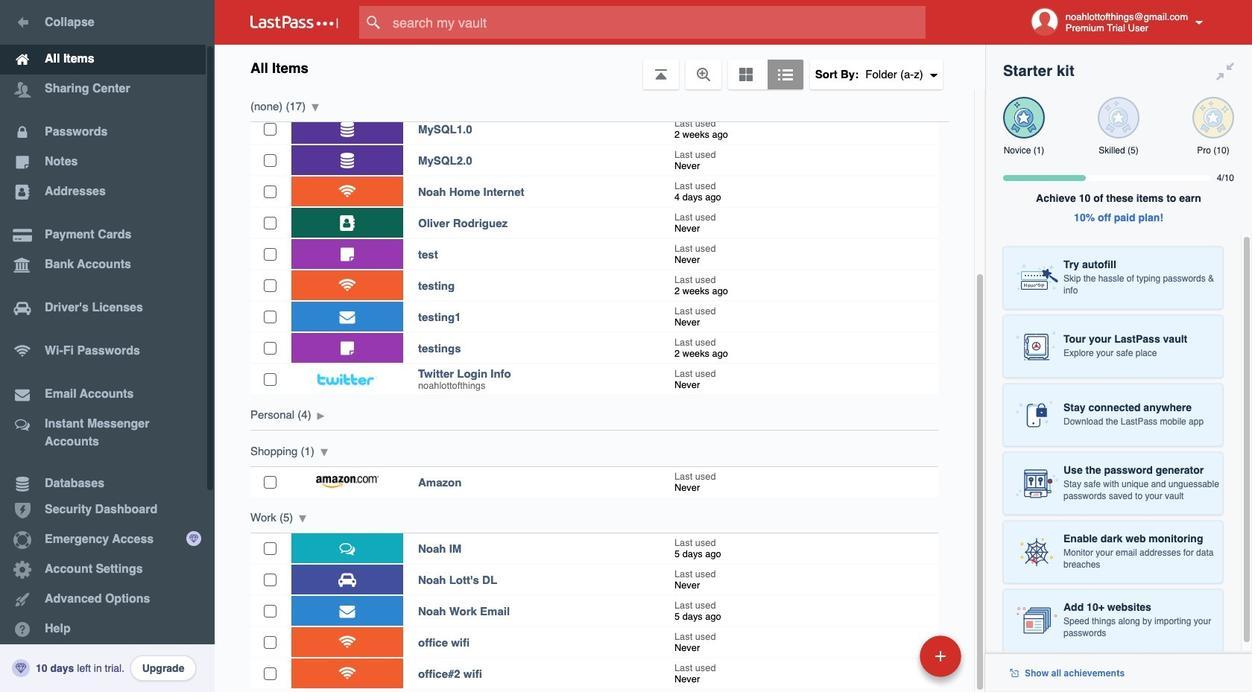 Task type: describe. For each thing, give the bounding box(es) containing it.
Search search field
[[359, 6, 955, 39]]

main navigation navigation
[[0, 0, 215, 693]]



Task type: vqa. For each thing, say whether or not it's contained in the screenshot.
Search My Vault 'text field'
yes



Task type: locate. For each thing, give the bounding box(es) containing it.
vault options navigation
[[215, 45, 986, 89]]

new item navigation
[[818, 632, 971, 693]]

lastpass image
[[251, 16, 339, 29]]

search my vault text field
[[359, 6, 955, 39]]

new item element
[[818, 635, 967, 678]]



